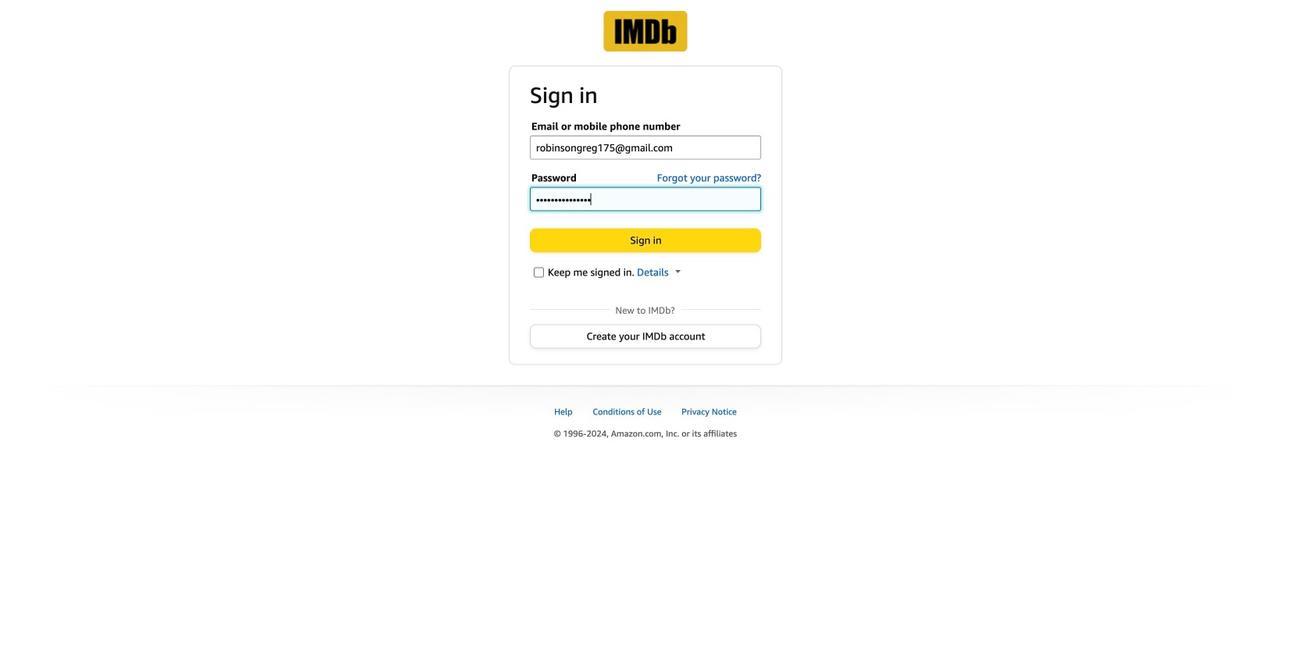Task type: locate. For each thing, give the bounding box(es) containing it.
None submit
[[531, 229, 760, 252]]

None checkbox
[[534, 268, 544, 278]]

None email field
[[530, 136, 761, 160]]

None password field
[[530, 187, 761, 211]]

popover image
[[675, 270, 681, 274]]



Task type: vqa. For each thing, say whether or not it's contained in the screenshot.
first Group from the top
no



Task type: describe. For each thing, give the bounding box(es) containing it.
imdb.com logo image
[[604, 11, 687, 52]]



